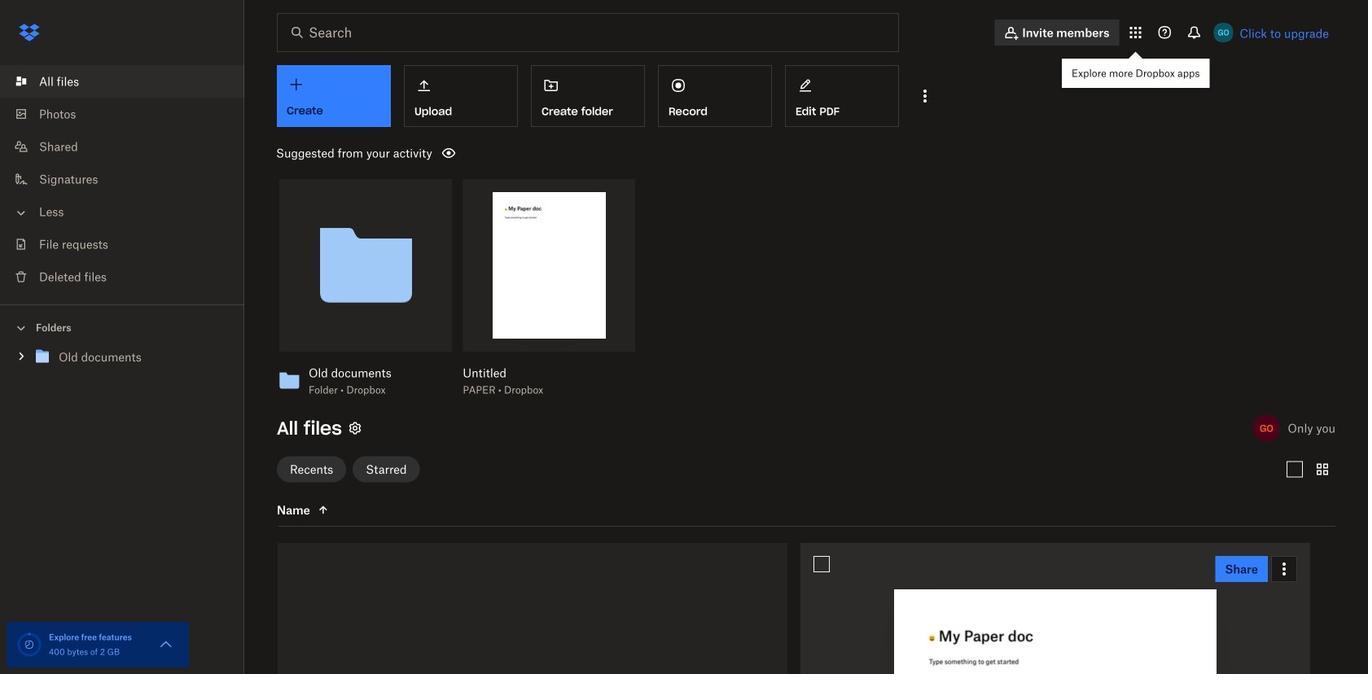 Task type: locate. For each thing, give the bounding box(es) containing it.
list
[[0, 55, 244, 305]]

quota usage image
[[16, 632, 42, 658]]

list item
[[0, 65, 244, 98]]

less image
[[13, 205, 29, 221]]

file, _ my paper doc.paper row
[[801, 543, 1311, 675]]



Task type: describe. For each thing, give the bounding box(es) containing it.
dropbox image
[[13, 16, 46, 49]]

quota usage progress bar
[[16, 632, 42, 658]]

Search in folder "Dropbox" text field
[[309, 23, 865, 42]]

folder, old documents row
[[278, 543, 788, 675]]

folder settings image
[[345, 419, 365, 438]]



Task type: vqa. For each thing, say whether or not it's contained in the screenshot.
the Quota usage image
yes



